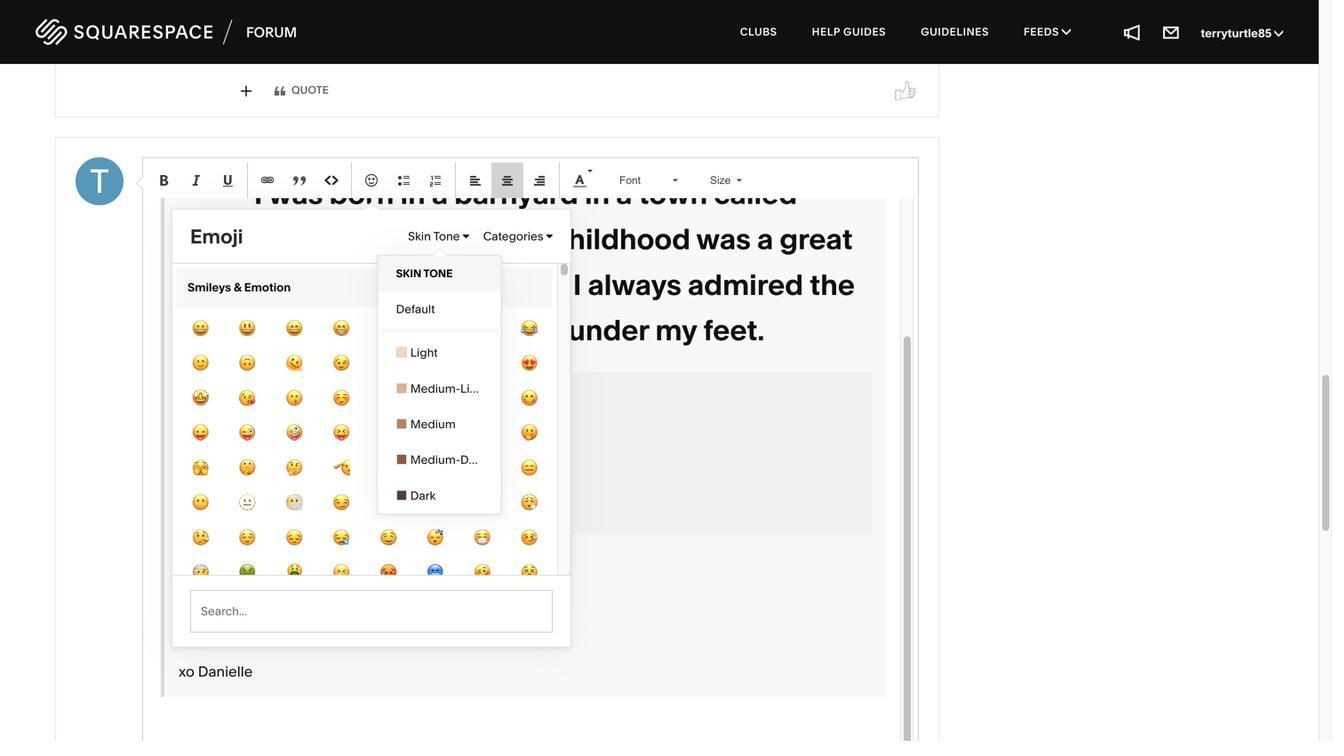 Task type: describe. For each thing, give the bounding box(es) containing it.
tone inside menu
[[424, 267, 453, 280]]

skin tone inside menu
[[396, 267, 453, 280]]

😒
[[380, 492, 397, 515]]

🤑
[[380, 422, 397, 445]]

caret down image for skin tone
[[463, 231, 470, 242]]

align:
[[256, 434, 307, 451]]

blockquote widget region
[[161, 33, 887, 698]]

🏾 medium-dark link
[[378, 443, 501, 478]]

😔
[[286, 527, 303, 549]]

😑
[[521, 457, 538, 480]]

xo danielle inside blockquote widget region
[[179, 663, 253, 681]]

folder-
[[341, 388, 401, 405]]

0 vertical spatial tone
[[434, 229, 460, 244]]

quote
[[292, 84, 329, 97]]

terryturtle85 image
[[76, 157, 124, 205]]

😁
[[333, 317, 350, 340]]

medium
[[411, 417, 456, 432]]

size
[[710, 174, 731, 186]]

😮‍💨
[[521, 492, 538, 515]]

link image
[[261, 173, 275, 188]]

help guides
[[812, 25, 887, 38]]

🥴
[[474, 562, 491, 584]]

clubs link
[[724, 9, 794, 55]]

🤢
[[239, 562, 256, 584]]

🏼
[[396, 382, 408, 396]]

multiquote image
[[241, 85, 252, 97]]

default link
[[378, 292, 501, 327]]

1 horizontal spatial xo
[[234, 20, 250, 37]]

😃
[[239, 317, 256, 340]]

menu containing default
[[378, 255, 502, 515]]

clubs
[[740, 25, 778, 38]]

🏿
[[396, 489, 408, 503]]

🥶
[[427, 562, 444, 584]]

guides
[[844, 25, 887, 38]]

quote image
[[293, 173, 307, 188]]

terryturtle85 link
[[1201, 26, 1284, 41]]

😚
[[380, 387, 397, 410]]

font
[[620, 174, 641, 186]]

me
[[203, 589, 225, 607]]

🤔
[[286, 457, 303, 480]]

🤨
[[427, 457, 444, 480]]

1 vertical spatial skin
[[396, 267, 422, 280]]

😀
[[192, 317, 209, 340]]

&
[[234, 280, 242, 295]]

let me know if this helps!
[[179, 589, 347, 607]]

align left image
[[469, 173, 483, 188]]

helps!
[[306, 589, 347, 607]]

.header-menu-nav-folder-content { flex-grow: 0; text-align: left; }
[[196, 388, 478, 519]]

😉
[[333, 352, 350, 375]]

0 vertical spatial danielle
[[253, 20, 308, 37]]

🫠
[[286, 352, 303, 375]]

guidelines
[[921, 25, 990, 38]]

skin tone link
[[408, 229, 470, 244]]

Search... text field
[[190, 590, 553, 633]]

click and drag to move image
[[179, 359, 192, 372]]

categories link
[[483, 229, 553, 244]]

😍
[[521, 352, 538, 375]]

🫡
[[333, 457, 350, 480]]

guidelines link
[[905, 9, 1006, 55]]

😅
[[427, 317, 444, 340]]

🤫
[[239, 457, 256, 480]]

caret down image
[[546, 231, 553, 242]]

feeds
[[1024, 25, 1063, 38]]

😛
[[192, 422, 209, 445]]

0 vertical spatial skin tone
[[408, 229, 463, 244]]

😷
[[474, 527, 491, 549]]

caret down image for feeds
[[1063, 26, 1072, 37]]

🏻 light link
[[378, 335, 501, 371]]

😬
[[474, 492, 491, 515]]

left;
[[316, 434, 358, 451]]

grow:
[[273, 411, 316, 428]]

🏾
[[396, 453, 408, 467]]

{
[[470, 388, 478, 405]]

🤒
[[521, 527, 538, 549]]

😵
[[521, 562, 538, 584]]

help
[[812, 25, 841, 38]]

insert/remove numbered list image
[[429, 173, 443, 188]]

🤕
[[192, 562, 209, 584]]

🙄
[[427, 492, 444, 515]]

🥲
[[474, 387, 491, 410]]

1 horizontal spatial dark
[[461, 453, 486, 467]]



Task type: locate. For each thing, give the bounding box(es) containing it.
😆
[[380, 317, 397, 340]]

code image
[[325, 173, 339, 188]]

1 horizontal spatial caret down image
[[1063, 26, 1072, 37]]

😗
[[286, 387, 303, 410]]

skin
[[408, 229, 431, 244], [396, 267, 422, 280]]

🏿 dark link
[[378, 478, 501, 514]]

🏻
[[396, 346, 408, 360]]

content
[[401, 388, 461, 405]]

😙
[[427, 387, 444, 410]]

1 horizontal spatial light
[[461, 382, 488, 396]]

😏
[[333, 492, 350, 515]]

emoji image
[[365, 173, 379, 188]]

🤥
[[192, 527, 209, 549]]

help guides link
[[796, 9, 903, 55]]

😌
[[239, 527, 256, 549]]

😋
[[521, 387, 538, 410]]

light inside 🏻 light link
[[411, 346, 438, 360]]

caret down image inside terryturtle85 link
[[1275, 27, 1284, 39]]

}
[[196, 502, 204, 519]]

skin tone
[[408, 229, 463, 244], [396, 267, 453, 280]]

medium- inside the 🏼 medium-light link
[[411, 382, 461, 396]]

0 vertical spatial xo danielle
[[234, 20, 308, 37]]

light right 😙
[[461, 382, 488, 396]]

xo danielle down the me
[[179, 663, 253, 681]]

0 horizontal spatial light
[[411, 346, 438, 360]]

🥵
[[380, 562, 397, 584]]

caret down image inside skin tone link
[[463, 231, 470, 242]]

flex-
[[230, 411, 273, 428]]

dark right 🤨
[[461, 453, 486, 467]]

light right the "🏻"
[[411, 346, 438, 360]]

skin down insert/remove numbered list icon on the left
[[408, 229, 431, 244]]

🤤
[[380, 527, 397, 549]]

center image
[[501, 173, 515, 188]]

1 vertical spatial skin tone
[[396, 267, 453, 280]]

font button
[[606, 163, 688, 198]]

menu-
[[264, 388, 307, 405]]

bold (⌘+b) image
[[156, 173, 171, 188]]

2 medium- from the top
[[411, 453, 461, 467]]

xo inside blockquote widget region
[[179, 663, 195, 681]]

0 vertical spatial xo
[[234, 20, 250, 37]]

🏻 light
[[396, 346, 438, 360]]

dark
[[461, 453, 486, 467], [411, 489, 436, 503]]

😊
[[380, 352, 397, 375]]

caret down image
[[1063, 26, 1072, 37], [1275, 27, 1284, 39], [463, 231, 470, 242]]

smileys & emotion
[[188, 280, 291, 295]]

🏼 medium-light link
[[378, 371, 501, 407]]

🤪
[[286, 422, 303, 445]]

xo down let
[[179, 663, 195, 681]]

🙃
[[239, 352, 256, 375]]

😶‍🌫️
[[286, 492, 303, 515]]

if
[[267, 589, 275, 607]]

🤐
[[380, 457, 397, 480]]

🤧
[[333, 562, 350, 584]]

caret down image for terryturtle85
[[1275, 27, 1284, 39]]

1 vertical spatial danielle
[[198, 663, 253, 681]]

categories
[[483, 229, 546, 244]]

medium- inside '🏾 medium-dark' link
[[411, 453, 461, 467]]

1 vertical spatial xo danielle
[[179, 663, 253, 681]]

😇
[[427, 352, 444, 375]]

1 vertical spatial medium-
[[411, 453, 461, 467]]

0 horizontal spatial caret down image
[[463, 231, 470, 242]]

tone up the default link
[[424, 267, 453, 280]]

notifications image
[[1123, 22, 1143, 42]]

emoji
[[190, 224, 243, 248]]

light inside the 🏼 medium-light link
[[461, 382, 488, 396]]

1 medium- from the top
[[411, 382, 461, 396]]

squarespace forum image
[[36, 16, 298, 48]]

menu
[[378, 255, 502, 515]]

terryturtle85
[[1201, 26, 1275, 41]]

🏾 medium-dark
[[396, 453, 486, 467]]

danielle down the me
[[198, 663, 253, 681]]

0 vertical spatial skin
[[408, 229, 431, 244]]

😐
[[474, 457, 491, 480]]

1 vertical spatial dark
[[411, 489, 436, 503]]

medium-
[[411, 382, 461, 396], [411, 453, 461, 467]]

tone down insert/remove numbered list icon on the left
[[434, 229, 460, 244]]

😶
[[192, 492, 209, 515]]

😪
[[333, 527, 350, 549]]

pre widget region
[[179, 359, 873, 535]]

let
[[179, 589, 199, 607]]

0 vertical spatial light
[[411, 346, 438, 360]]

insert/remove bulleted list image
[[397, 173, 411, 188]]

1 vertical spatial xo
[[179, 663, 195, 681]]

☺️
[[333, 387, 350, 410]]

xo
[[234, 20, 250, 37], [179, 663, 195, 681]]

align right image
[[533, 173, 547, 188]]

🏿 dark
[[396, 489, 436, 503]]

light
[[411, 346, 438, 360], [461, 382, 488, 396]]

messages image
[[1162, 22, 1182, 42]]

feeds link
[[1008, 9, 1088, 55]]

this
[[279, 589, 303, 607]]

skin tone up the default
[[396, 267, 453, 280]]

toolbar
[[148, 163, 757, 198]]

medium- down 🤗
[[411, 453, 461, 467]]

😘
[[239, 387, 256, 410]]

🤗
[[427, 422, 444, 445]]

😂
[[521, 317, 538, 340]]

emotion
[[244, 280, 291, 295]]

quote link
[[275, 84, 329, 97]]

skin tone down insert/remove numbered list icon on the left
[[408, 229, 463, 244]]

🤣
[[474, 317, 491, 340]]

default
[[396, 302, 435, 316]]

medium- for light
[[411, 382, 461, 396]]

caret down image inside feeds link
[[1063, 26, 1072, 37]]

0 horizontal spatial xo
[[179, 663, 195, 681]]

medium- for dark
[[411, 453, 461, 467]]

Enter your text; hold cmd and right click for more options text field
[[148, 33, 914, 742]]

1 vertical spatial tone
[[424, 267, 453, 280]]

toolbar containing font
[[148, 163, 757, 198]]

😴
[[427, 527, 444, 549]]

dark right 🏿
[[411, 489, 436, 503]]

xo danielle up multiquote icon
[[234, 20, 308, 37]]

.header-
[[196, 388, 264, 405]]

medium- down 😇
[[411, 382, 461, 396]]

🫢
[[521, 422, 538, 445]]

😄
[[286, 317, 303, 340]]

know
[[228, 589, 264, 607]]

0;
[[324, 411, 341, 428]]

text-
[[213, 434, 256, 451]]

2 horizontal spatial caret down image
[[1275, 27, 1284, 39]]

🏽 medium link
[[378, 407, 501, 443]]

0 vertical spatial medium-
[[411, 382, 461, 396]]

😜
[[239, 422, 256, 445]]

🤮
[[286, 562, 303, 584]]

0 horizontal spatial dark
[[411, 489, 436, 503]]

italic (⌘+i) image
[[189, 173, 203, 188]]

skin up the default
[[396, 267, 422, 280]]

0 vertical spatial dark
[[461, 453, 486, 467]]

smileys
[[188, 280, 231, 295]]

😝
[[333, 422, 350, 445]]

🏽 medium
[[396, 417, 456, 432]]

nav-
[[307, 388, 341, 405]]

like image
[[893, 78, 919, 104]]

underline (⌘+u) image
[[221, 173, 235, 188]]

danielle inside blockquote widget region
[[198, 663, 253, 681]]

danielle up 'quote' 'link'
[[253, 20, 308, 37]]

1 vertical spatial light
[[461, 382, 488, 396]]

size button
[[697, 163, 752, 198]]

xo up multiquote icon
[[234, 20, 250, 37]]



Task type: vqa. For each thing, say whether or not it's contained in the screenshot.


